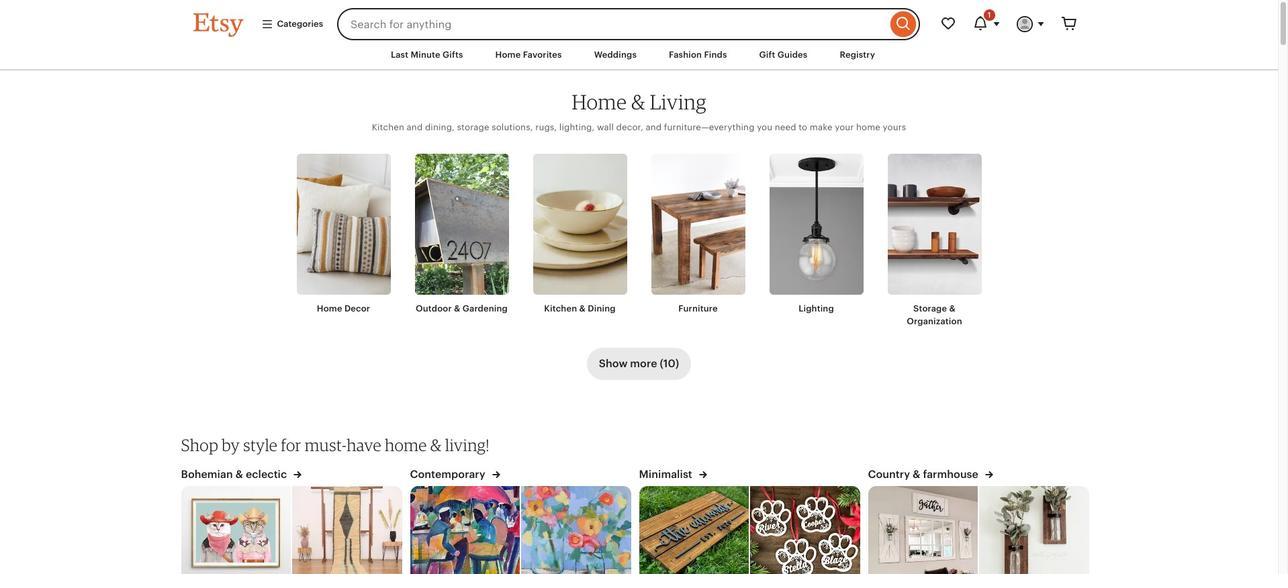 Task type: describe. For each thing, give the bounding box(es) containing it.
storage & organization link
[[888, 154, 982, 328]]

last minute gifts link
[[381, 43, 473, 67]]

categories
[[277, 19, 323, 29]]

& for bohemian & eclectic
[[236, 468, 243, 481]]

decor
[[345, 304, 370, 314]]

kitchen for kitchen and dining, storage solutions, rugs, lighting, wall decor, and furniture—everything you need to make your home yours
[[372, 122, 404, 133]]

outdoor & gardening
[[416, 304, 508, 314]]

bohemian & eclectic link
[[181, 467, 302, 486]]

home & living
[[572, 89, 707, 114]]

favorites
[[523, 50, 562, 60]]

country
[[868, 468, 910, 481]]

style
[[243, 435, 278, 455]]

gardening
[[463, 304, 508, 314]]

last
[[391, 50, 409, 60]]

storage
[[914, 304, 947, 314]]

bohemian & eclectic
[[181, 468, 290, 481]]

must-
[[305, 435, 347, 455]]

& for outdoor & gardening
[[454, 304, 461, 314]]

cowboy cats art print - colorful wall art - maximalist decor -  funky western eclectic room decor image
[[180, 486, 291, 574]]

storage
[[457, 122, 490, 133]]

home favorites link
[[485, 43, 572, 67]]

yours
[[883, 122, 906, 133]]

minimalist
[[639, 468, 695, 481]]

minute
[[411, 50, 441, 60]]

downtown dining watercolor print, african american art, contemporary art, urban art, watercolor art, home decor art, wall art, black art image
[[409, 486, 520, 574]]

dining
[[588, 304, 616, 314]]

your
[[835, 122, 854, 133]]

bohemian
[[181, 468, 233, 481]]

46"x 36" farmhouse wall decor window mirror - rustic window mirror - rustic mirror - large window mirror - window pane mirror image
[[868, 486, 978, 574]]

moroccan rug runner - authentic boujaad runner rug - soft wool rug - vintage area rug - bohemian carpet 2x10 ft image
[[292, 486, 403, 574]]

farmhouse
[[923, 468, 979, 481]]

menu bar containing last minute gifts
[[169, 40, 1109, 71]]

flowers still life original painting art print contemporary impressionist  impressionism folk art farmhouse modern floral garden home decor image
[[521, 486, 632, 574]]

custom wood sign | personalized family name sign | last name pallet sign | wedding gift | home wall decor | anniversary gift image
[[639, 486, 749, 574]]

show more (10) button
[[587, 348, 691, 380]]

minimalist link
[[639, 467, 707, 486]]

have
[[347, 435, 381, 455]]

finds
[[704, 50, 727, 60]]

furniture
[[679, 304, 718, 314]]

& for country & farmhouse
[[913, 468, 921, 481]]

storage & organization
[[907, 304, 963, 326]]

0 horizontal spatial home
[[385, 435, 427, 455]]

personalized dog paw ornament | custom pet christmas ornament | animal 2023 ornament image
[[750, 486, 861, 574]]

1 horizontal spatial home
[[857, 122, 881, 133]]

shop by style for must-have home & living!
[[181, 435, 490, 455]]

registry link
[[830, 43, 886, 67]]

contemporary link
[[410, 467, 500, 486]]

categories button
[[251, 12, 333, 36]]

home for home & living
[[572, 89, 627, 114]]

decor,
[[616, 122, 644, 133]]

more
[[630, 357, 657, 370]]

to
[[799, 122, 808, 133]]

1 and from the left
[[407, 122, 423, 133]]

gifts
[[443, 50, 463, 60]]

home decor
[[317, 304, 370, 314]]



Task type: vqa. For each thing, say whether or not it's contained in the screenshot.
Fashion Finds link
yes



Task type: locate. For each thing, give the bounding box(es) containing it.
country & farmhouse
[[868, 468, 981, 481]]

kitchen for kitchen & dining
[[544, 304, 577, 314]]

& left eclectic
[[236, 468, 243, 481]]

2 vertical spatial home
[[317, 304, 342, 314]]

home inside home favorites link
[[495, 50, 521, 60]]

& for home & living
[[631, 89, 646, 114]]

home for home decor
[[317, 304, 342, 314]]

show
[[599, 357, 628, 370]]

1 horizontal spatial kitchen
[[544, 304, 577, 314]]

& inside storage & organization
[[950, 304, 956, 314]]

home
[[857, 122, 881, 133], [385, 435, 427, 455]]

& for storage & organization
[[950, 304, 956, 314]]

home up wall
[[572, 89, 627, 114]]

& left living!
[[431, 435, 442, 455]]

kitchen and dining, storage solutions, rugs, lighting, wall decor, and furniture—everything you need to make your home yours
[[372, 122, 906, 133]]

home
[[495, 50, 521, 60], [572, 89, 627, 114], [317, 304, 342, 314]]

kitchen left dining
[[544, 304, 577, 314]]

& up organization
[[950, 304, 956, 314]]

0 horizontal spatial and
[[407, 122, 423, 133]]

1 button
[[964, 8, 1009, 40]]

wall
[[597, 122, 614, 133]]

eclectic
[[246, 468, 287, 481]]

home right your
[[857, 122, 881, 133]]

0 vertical spatial home
[[495, 50, 521, 60]]

last minute gifts
[[391, 50, 463, 60]]

registry
[[840, 50, 875, 60]]

1
[[988, 11, 991, 19]]

need
[[775, 122, 797, 133]]

fashion finds
[[669, 50, 727, 60]]

weddings link
[[584, 43, 647, 67]]

lighting link
[[770, 154, 864, 315]]

1 vertical spatial home
[[385, 435, 427, 455]]

kitchen & dining link
[[533, 154, 627, 315]]

1 horizontal spatial home
[[495, 50, 521, 60]]

categories banner
[[169, 0, 1109, 40]]

home left decor
[[317, 304, 342, 314]]

kitchen
[[372, 122, 404, 133], [544, 304, 577, 314]]

rustic wood farmhouse sconces, wood wall sconces, farmhouse wall decor, propagation wall hanging, glass wall vase set of 2 image
[[979, 486, 1090, 574]]

& right "country"
[[913, 468, 921, 481]]

furniture link
[[651, 154, 745, 315]]

2 and from the left
[[646, 122, 662, 133]]

menu bar
[[169, 40, 1109, 71]]

0 horizontal spatial home
[[317, 304, 342, 314]]

organization
[[907, 316, 963, 326]]

&
[[631, 89, 646, 114], [454, 304, 461, 314], [579, 304, 586, 314], [950, 304, 956, 314], [431, 435, 442, 455], [236, 468, 243, 481], [913, 468, 921, 481]]

home favorites
[[495, 50, 562, 60]]

1 vertical spatial home
[[572, 89, 627, 114]]

& left dining
[[579, 304, 586, 314]]

dining,
[[425, 122, 455, 133]]

0 vertical spatial kitchen
[[372, 122, 404, 133]]

for
[[281, 435, 301, 455]]

living
[[650, 89, 707, 114]]

country & farmhouse link
[[868, 467, 993, 486]]

make
[[810, 122, 833, 133]]

and right the decor,
[[646, 122, 662, 133]]

gift guides link
[[749, 43, 818, 67]]

rugs,
[[536, 122, 557, 133]]

0 vertical spatial home
[[857, 122, 881, 133]]

kitchen left dining, at the left top of the page
[[372, 122, 404, 133]]

home for home favorites
[[495, 50, 521, 60]]

and left dining, at the left top of the page
[[407, 122, 423, 133]]

& right outdoor
[[454, 304, 461, 314]]

you
[[757, 122, 773, 133]]

living!
[[445, 435, 490, 455]]

lighting
[[799, 304, 834, 314]]

home left "favorites"
[[495, 50, 521, 60]]

home inside home decor link
[[317, 304, 342, 314]]

contemporary
[[410, 468, 488, 481]]

show more (10)
[[599, 357, 679, 370]]

solutions,
[[492, 122, 533, 133]]

(10)
[[660, 357, 679, 370]]

outdoor
[[416, 304, 452, 314]]

Search for anything text field
[[337, 8, 887, 40]]

home decor link
[[297, 154, 391, 315]]

weddings
[[594, 50, 637, 60]]

gift guides
[[760, 50, 808, 60]]

1 vertical spatial kitchen
[[544, 304, 577, 314]]

outdoor & gardening link
[[415, 154, 509, 315]]

1 horizontal spatial and
[[646, 122, 662, 133]]

shop
[[181, 435, 218, 455]]

fashion
[[669, 50, 702, 60]]

0 horizontal spatial kitchen
[[372, 122, 404, 133]]

home right have
[[385, 435, 427, 455]]

fashion finds link
[[659, 43, 737, 67]]

& up the kitchen and dining, storage solutions, rugs, lighting, wall decor, and furniture—everything you need to make your home yours
[[631, 89, 646, 114]]

& inside "link"
[[454, 304, 461, 314]]

2 horizontal spatial home
[[572, 89, 627, 114]]

furniture—everything
[[664, 122, 755, 133]]

None search field
[[337, 8, 920, 40]]

kitchen & dining
[[544, 304, 616, 314]]

gift
[[760, 50, 776, 60]]

and
[[407, 122, 423, 133], [646, 122, 662, 133]]

none search field inside categories banner
[[337, 8, 920, 40]]

& for kitchen & dining
[[579, 304, 586, 314]]

by
[[222, 435, 240, 455]]

guides
[[778, 50, 808, 60]]

lighting,
[[560, 122, 595, 133]]



